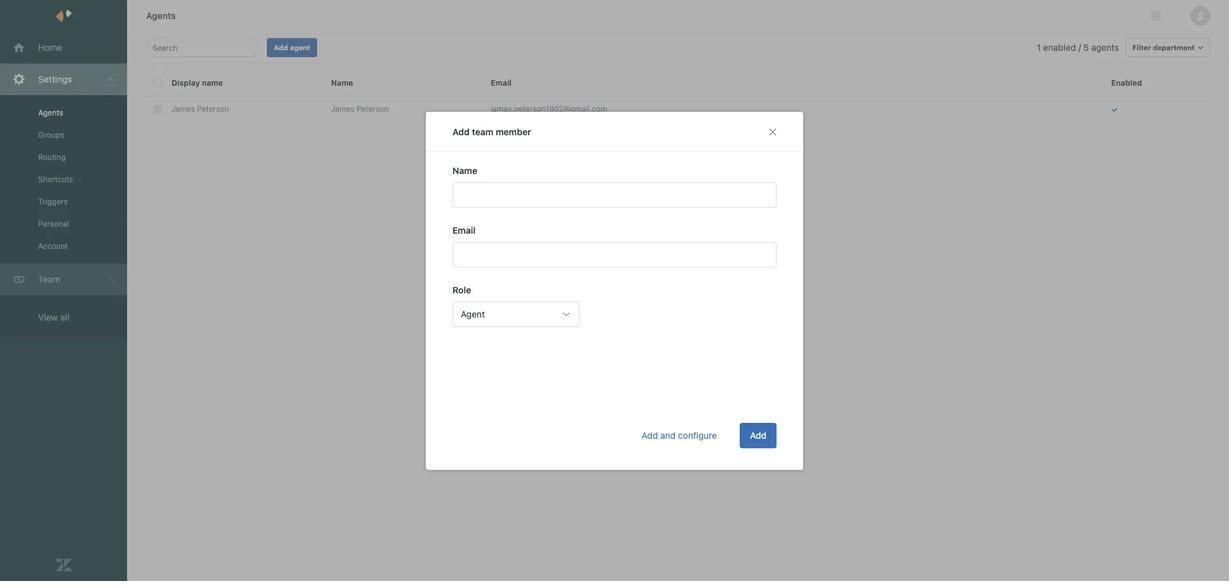 Task type: locate. For each thing, give the bounding box(es) containing it.
filter
[[1132, 43, 1151, 51]]

settings
[[38, 74, 72, 85]]

0 horizontal spatial peterson
[[197, 104, 229, 114]]

agents up 'search' text field
[[146, 10, 176, 21]]

james down the name
[[331, 104, 354, 114]]

agents
[[146, 10, 176, 21], [38, 108, 63, 118]]

groups
[[38, 130, 64, 140]]

james peterson down the name
[[331, 104, 389, 114]]

shortcuts
[[38, 175, 73, 184]]

james peterson
[[172, 104, 229, 114], [331, 104, 389, 114]]

1 horizontal spatial james
[[331, 104, 354, 114]]

department
[[1153, 43, 1195, 51]]

1 james peterson from the left
[[172, 104, 229, 114]]

view all
[[38, 312, 69, 323]]

display
[[172, 78, 200, 88]]

2 james peterson from the left
[[331, 104, 389, 114]]

james peterson down display name
[[172, 104, 229, 114]]

add agent button
[[267, 38, 317, 57]]

5
[[1083, 42, 1089, 53]]

peterson
[[197, 104, 229, 114], [357, 104, 389, 114]]

routing
[[38, 153, 66, 162]]

james down display
[[172, 104, 195, 114]]

view
[[38, 312, 58, 323]]

personal
[[38, 219, 69, 229]]

filter department
[[1132, 43, 1195, 51]]

1 horizontal spatial peterson
[[357, 104, 389, 114]]

1 horizontal spatial agents
[[146, 10, 176, 21]]

agent
[[290, 43, 310, 51]]

1 horizontal spatial james peterson
[[331, 104, 389, 114]]

team
[[38, 274, 60, 285]]

email
[[491, 78, 512, 88]]

enabled
[[1111, 78, 1142, 88]]

1 vertical spatial agents
[[38, 108, 63, 118]]

james.peterson1902@gmail.com
[[491, 104, 607, 114]]

0 horizontal spatial james peterson
[[172, 104, 229, 114]]

zendesk products image
[[1152, 11, 1160, 20]]

agents up groups
[[38, 108, 63, 118]]

triggers
[[38, 197, 68, 207]]

0 horizontal spatial james
[[172, 104, 195, 114]]

/
[[1078, 42, 1081, 53]]

james
[[172, 104, 195, 114], [331, 104, 354, 114]]



Task type: describe. For each thing, give the bounding box(es) containing it.
name
[[331, 78, 353, 88]]

1
[[1037, 42, 1041, 53]]

all
[[60, 312, 69, 323]]

add
[[274, 43, 288, 51]]

1 james from the left
[[172, 104, 195, 114]]

home
[[38, 42, 62, 53]]

filter department button
[[1125, 38, 1210, 57]]

enabled
[[1043, 42, 1076, 53]]

display name
[[172, 78, 223, 88]]

1 peterson from the left
[[197, 104, 229, 114]]

name
[[202, 78, 223, 88]]

0 vertical spatial agents
[[146, 10, 176, 21]]

add agent
[[274, 43, 310, 51]]

2 james from the left
[[331, 104, 354, 114]]

0 horizontal spatial agents
[[38, 108, 63, 118]]

Search text field
[[153, 40, 250, 55]]

1 enabled / 5 agents
[[1037, 42, 1119, 53]]

2 peterson from the left
[[357, 104, 389, 114]]

account
[[38, 241, 68, 251]]

agents
[[1091, 42, 1119, 53]]



Task type: vqa. For each thing, say whether or not it's contained in the screenshot.
routing
yes



